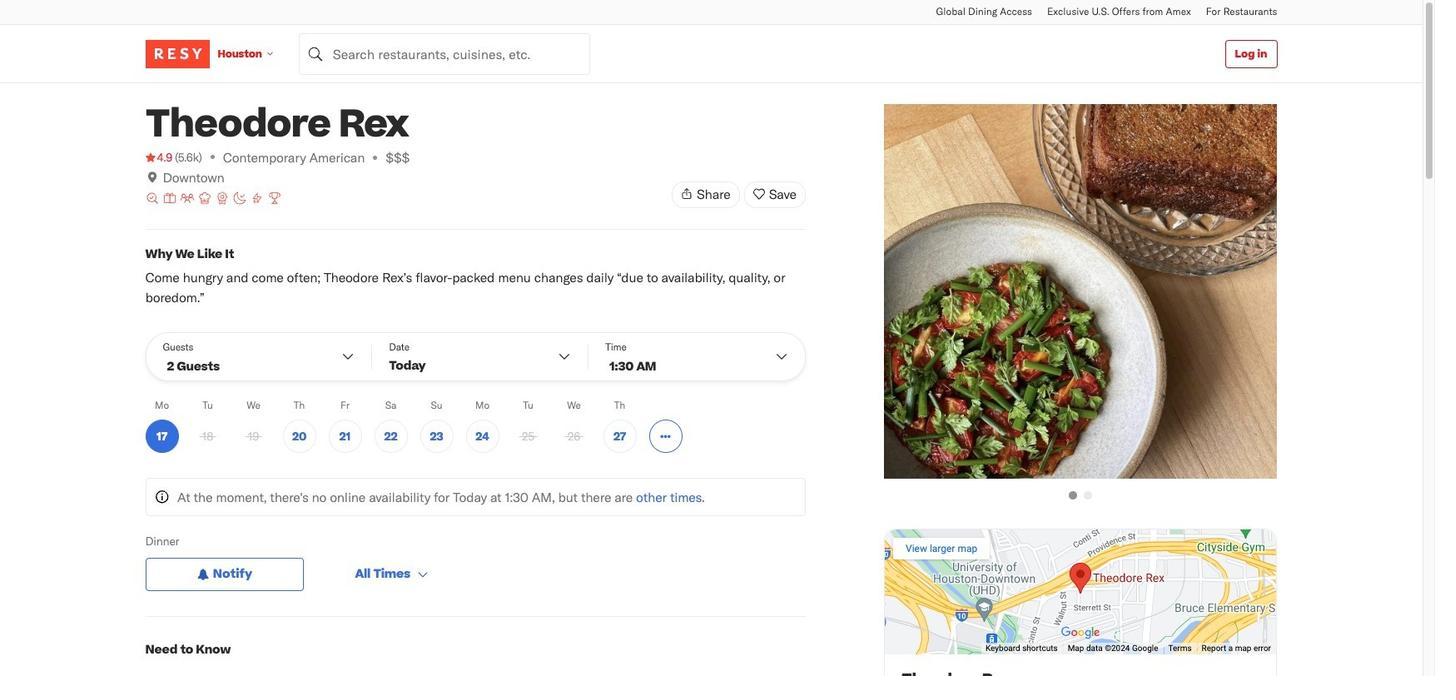 Task type: vqa. For each thing, say whether or not it's contained in the screenshot.
Field at the top left of the page
yes



Task type: describe. For each thing, give the bounding box(es) containing it.
4.9 out of 5 stars image
[[145, 149, 172, 166]]

Search restaurants, cuisines, etc. text field
[[299, 33, 590, 75]]



Task type: locate. For each thing, give the bounding box(es) containing it.
None field
[[299, 33, 590, 75]]



